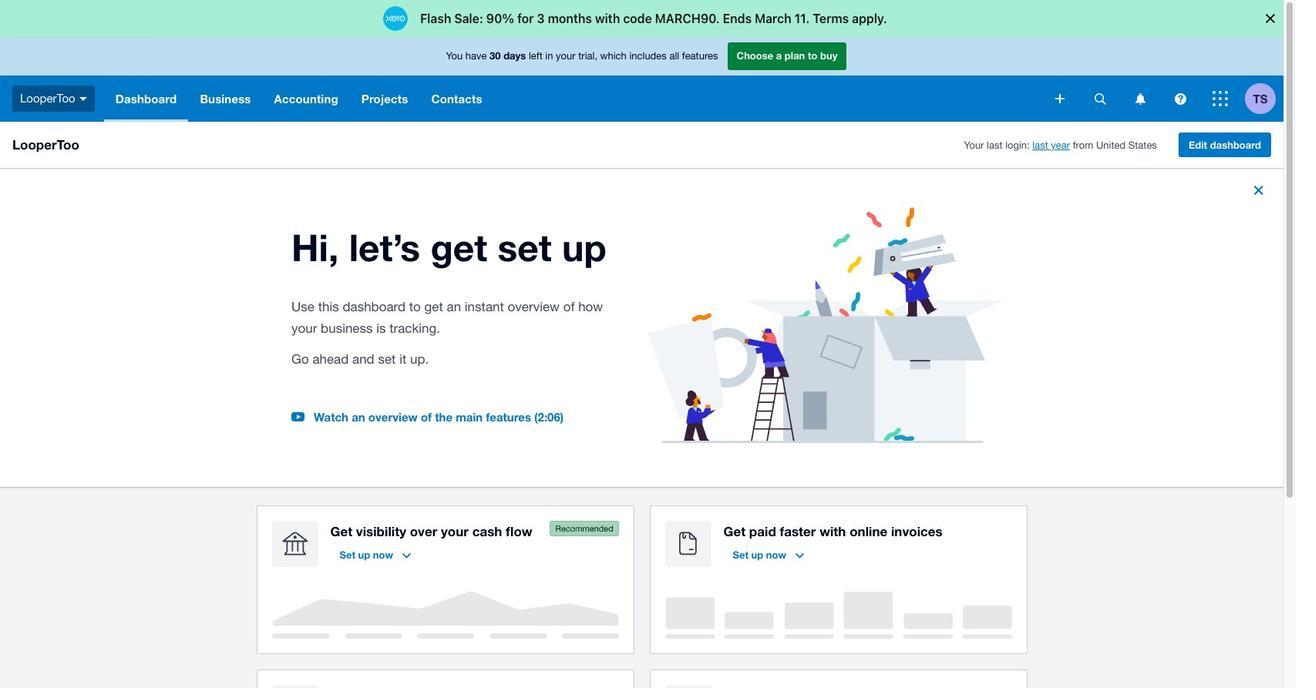 Task type: describe. For each thing, give the bounding box(es) containing it.
set for invoices icon's set up now button
[[733, 549, 749, 561]]

set up now button for invoices icon
[[723, 542, 813, 567]]

contacts
[[431, 92, 482, 106]]

days
[[504, 50, 526, 62]]

business
[[200, 92, 251, 106]]

the
[[435, 410, 453, 424]]

your last login: last year from united states
[[964, 140, 1157, 151]]

your inside use this dashboard to get an instant overview of how your business is tracking.
[[291, 321, 317, 336]]

business
[[321, 321, 373, 336]]

30
[[490, 50, 501, 62]]

have
[[465, 50, 487, 62]]

features inside you have 30 days left in your trial, which includes all features
[[682, 50, 718, 62]]

dashboard
[[115, 92, 177, 106]]

invoices icon image
[[665, 521, 711, 567]]

edit dashboard
[[1189, 139, 1261, 151]]

up.
[[410, 352, 429, 367]]

hi, let's get set up
[[291, 225, 607, 269]]

accounting button
[[263, 76, 350, 122]]

of inside use this dashboard to get an instant overview of how your business is tracking.
[[563, 299, 575, 315]]

get inside use this dashboard to get an instant overview of how your business is tracking.
[[424, 299, 443, 315]]

use
[[291, 299, 314, 315]]

projects button
[[350, 76, 420, 122]]

get visibility over your cash flow
[[330, 523, 532, 539]]

0 horizontal spatial of
[[421, 410, 432, 424]]

dashboard inside use this dashboard to get an instant overview of how your business is tracking.
[[343, 299, 405, 315]]

choose a plan to buy
[[737, 50, 838, 62]]

choose
[[737, 50, 773, 62]]

this
[[318, 299, 339, 315]]

projects
[[361, 92, 408, 106]]

plan
[[785, 50, 805, 62]]

in
[[545, 50, 553, 62]]

last year button
[[1032, 140, 1070, 151]]

ts button
[[1245, 76, 1284, 122]]

0 vertical spatial get
[[430, 225, 487, 269]]

recommended icon image
[[549, 521, 619, 536]]

contacts button
[[420, 76, 494, 122]]

banking icon image
[[272, 521, 318, 567]]

now for banking icon at bottom set up now button
[[373, 549, 393, 561]]

now for invoices icon's set up now button
[[766, 549, 786, 561]]

you
[[446, 50, 463, 62]]

go ahead and set it up.
[[291, 352, 429, 367]]

over
[[410, 523, 437, 539]]

loopertoo inside popup button
[[20, 92, 75, 105]]

set for banking icon at bottom set up now button
[[340, 549, 355, 561]]

invoices
[[891, 523, 943, 539]]

to for dashboard
[[409, 299, 421, 315]]

watch an overview of the main features (2:06)
[[314, 410, 564, 424]]

0 horizontal spatial features
[[486, 410, 531, 424]]

how
[[578, 299, 603, 315]]

trial,
[[578, 50, 597, 62]]

united
[[1096, 140, 1126, 151]]

svg image up united
[[1094, 93, 1106, 104]]

hi,
[[291, 225, 339, 269]]

login:
[[1005, 140, 1030, 151]]

2 svg image from the left
[[1174, 93, 1186, 104]]

online
[[850, 523, 887, 539]]

includes
[[629, 50, 667, 62]]

is
[[376, 321, 386, 336]]

faster
[[780, 523, 816, 539]]

business button
[[188, 76, 263, 122]]

it
[[399, 352, 406, 367]]

flow
[[506, 523, 532, 539]]



Task type: locate. For each thing, give the bounding box(es) containing it.
use this dashboard to get an instant overview of how your business is tracking.
[[291, 299, 603, 336]]

to inside banner
[[808, 50, 818, 62]]

a
[[776, 50, 782, 62]]

1 vertical spatial to
[[409, 299, 421, 315]]

dashboard inside 'button'
[[1210, 139, 1261, 151]]

0 horizontal spatial an
[[352, 410, 365, 424]]

which
[[600, 50, 627, 62]]

0 horizontal spatial up
[[358, 549, 370, 561]]

0 vertical spatial your
[[556, 50, 576, 62]]

visibility
[[356, 523, 406, 539]]

tracking.
[[389, 321, 440, 336]]

dashboard up is
[[343, 299, 405, 315]]

instant
[[465, 299, 504, 315]]

svg image left dashboard link in the top of the page
[[79, 97, 87, 101]]

of left the
[[421, 410, 432, 424]]

set up now down paid
[[733, 549, 786, 561]]

now down visibility
[[373, 549, 393, 561]]

get for get visibility over your cash flow
[[330, 523, 352, 539]]

1 horizontal spatial an
[[447, 299, 461, 315]]

set up now button
[[330, 542, 420, 567], [723, 542, 813, 567]]

of
[[563, 299, 575, 315], [421, 410, 432, 424]]

features right main
[[486, 410, 531, 424]]

banner containing ts
[[0, 37, 1284, 122]]

from
[[1073, 140, 1093, 151]]

1 horizontal spatial to
[[808, 50, 818, 62]]

paid
[[749, 523, 776, 539]]

overview left the
[[368, 410, 418, 424]]

0 vertical spatial an
[[447, 299, 461, 315]]

dashboard link
[[104, 76, 188, 122]]

up
[[562, 225, 607, 269], [358, 549, 370, 561], [751, 549, 763, 561]]

1 horizontal spatial set
[[733, 549, 749, 561]]

with
[[820, 523, 846, 539]]

an inside use this dashboard to get an instant overview of how your business is tracking.
[[447, 299, 461, 315]]

1 last from the left
[[987, 140, 1003, 151]]

0 vertical spatial to
[[808, 50, 818, 62]]

1 vertical spatial dashboard
[[343, 299, 405, 315]]

1 horizontal spatial up
[[562, 225, 607, 269]]

0 horizontal spatial set
[[340, 549, 355, 561]]

0 vertical spatial dashboard
[[1210, 139, 1261, 151]]

watch an overview of the main features (2:06) button
[[314, 410, 564, 424]]

your
[[556, 50, 576, 62], [291, 321, 317, 336], [441, 523, 469, 539]]

set left it
[[378, 352, 396, 367]]

overview right instant
[[508, 299, 560, 315]]

banner
[[0, 37, 1284, 122]]

svg image up your last login: last year from united states
[[1055, 94, 1065, 103]]

dashboard right edit
[[1210, 139, 1261, 151]]

set right invoices icon
[[733, 549, 749, 561]]

1 horizontal spatial set
[[498, 225, 552, 269]]

set for and
[[378, 352, 396, 367]]

svg image inside loopertoo popup button
[[79, 97, 87, 101]]

to for plan
[[808, 50, 818, 62]]

your inside you have 30 days left in your trial, which includes all features
[[556, 50, 576, 62]]

an
[[447, 299, 461, 315], [352, 410, 365, 424]]

1 vertical spatial get
[[424, 299, 443, 315]]

set up now for banking icon at bottom set up now button
[[340, 549, 393, 561]]

1 vertical spatial features
[[486, 410, 531, 424]]

1 horizontal spatial last
[[1032, 140, 1048, 151]]

get up tracking. at the left of the page
[[424, 299, 443, 315]]

1 vertical spatial an
[[352, 410, 365, 424]]

an right "watch"
[[352, 410, 365, 424]]

1 vertical spatial loopertoo
[[12, 136, 79, 153]]

go
[[291, 352, 309, 367]]

to left buy
[[808, 50, 818, 62]]

up down visibility
[[358, 549, 370, 561]]

1 horizontal spatial now
[[766, 549, 786, 561]]

0 vertical spatial of
[[563, 299, 575, 315]]

get for get paid faster with online invoices
[[723, 523, 746, 539]]

set up now button for banking icon at bottom
[[330, 542, 420, 567]]

get left visibility
[[330, 523, 352, 539]]

0 horizontal spatial set
[[378, 352, 396, 367]]

1 now from the left
[[373, 549, 393, 561]]

0 horizontal spatial set up now
[[340, 549, 393, 561]]

1 horizontal spatial set up now
[[733, 549, 786, 561]]

ahead
[[312, 352, 349, 367]]

2 set up now button from the left
[[723, 542, 813, 567]]

buy
[[820, 50, 838, 62]]

1 horizontal spatial of
[[563, 299, 575, 315]]

1 vertical spatial overview
[[368, 410, 418, 424]]

you have 30 days left in your trial, which includes all features
[[446, 50, 718, 62]]

set right banking icon at bottom
[[340, 549, 355, 561]]

svg image
[[1213, 91, 1228, 106], [1094, 93, 1106, 104], [1055, 94, 1065, 103], [79, 97, 87, 101]]

up up how
[[562, 225, 607, 269]]

and
[[352, 352, 374, 367]]

1 set from the left
[[340, 549, 355, 561]]

of left how
[[563, 299, 575, 315]]

loopertoo button
[[0, 76, 104, 122]]

set up instant
[[498, 225, 552, 269]]

svg image up edit dashboard 'button'
[[1174, 93, 1186, 104]]

get paid faster with online invoices
[[723, 523, 943, 539]]

set up now button down paid
[[723, 542, 813, 567]]

1 svg image from the left
[[1135, 93, 1145, 104]]

2 horizontal spatial up
[[751, 549, 763, 561]]

up for "banking preview line graph" "image"
[[358, 549, 370, 561]]

set up now
[[340, 549, 393, 561], [733, 549, 786, 561]]

svg image left the ts
[[1213, 91, 1228, 106]]

banking preview line graph image
[[272, 592, 619, 639]]

1 horizontal spatial your
[[441, 523, 469, 539]]

year
[[1051, 140, 1070, 151]]

left
[[529, 50, 543, 62]]

get
[[430, 225, 487, 269], [424, 299, 443, 315]]

your down use
[[291, 321, 317, 336]]

edit dashboard button
[[1179, 133, 1271, 157]]

2 horizontal spatial your
[[556, 50, 576, 62]]

set for get
[[498, 225, 552, 269]]

0 vertical spatial set
[[498, 225, 552, 269]]

your right in
[[556, 50, 576, 62]]

1 horizontal spatial features
[[682, 50, 718, 62]]

0 horizontal spatial your
[[291, 321, 317, 336]]

accounting
[[274, 92, 338, 106]]

ts
[[1253, 91, 1268, 105]]

dashboard
[[1210, 139, 1261, 151], [343, 299, 405, 315]]

features right 'all'
[[682, 50, 718, 62]]

last right your
[[987, 140, 1003, 151]]

2 set from the left
[[733, 549, 749, 561]]

get
[[330, 523, 352, 539], [723, 523, 746, 539]]

all
[[669, 50, 679, 62]]

states
[[1128, 140, 1157, 151]]

set
[[340, 549, 355, 561], [733, 549, 749, 561]]

1 horizontal spatial set up now button
[[723, 542, 813, 567]]

loopertoo
[[20, 92, 75, 105], [12, 136, 79, 153]]

up for the invoices preview bar graph image
[[751, 549, 763, 561]]

2 last from the left
[[1032, 140, 1048, 151]]

close image
[[1247, 178, 1271, 203]]

edit
[[1189, 139, 1207, 151]]

0 horizontal spatial now
[[373, 549, 393, 561]]

cash
[[472, 523, 502, 539]]

1 horizontal spatial dashboard
[[1210, 139, 1261, 151]]

1 set up now from the left
[[340, 549, 393, 561]]

0 horizontal spatial get
[[330, 523, 352, 539]]

1 horizontal spatial get
[[723, 523, 746, 539]]

set
[[498, 225, 552, 269], [378, 352, 396, 367]]

to inside use this dashboard to get an instant overview of how your business is tracking.
[[409, 299, 421, 315]]

set up now for invoices icon's set up now button
[[733, 549, 786, 561]]

your right over
[[441, 523, 469, 539]]

2 now from the left
[[766, 549, 786, 561]]

last
[[987, 140, 1003, 151], [1032, 140, 1048, 151]]

now down paid
[[766, 549, 786, 561]]

0 vertical spatial loopertoo
[[20, 92, 75, 105]]

1 vertical spatial set
[[378, 352, 396, 367]]

0 vertical spatial features
[[682, 50, 718, 62]]

1 horizontal spatial svg image
[[1174, 93, 1186, 104]]

0 horizontal spatial svg image
[[1135, 93, 1145, 104]]

to up tracking. at the left of the page
[[409, 299, 421, 315]]

2 set up now from the left
[[733, 549, 786, 561]]

let's
[[349, 225, 420, 269]]

get up instant
[[430, 225, 487, 269]]

1 set up now button from the left
[[330, 542, 420, 567]]

0 horizontal spatial set up now button
[[330, 542, 420, 567]]

svg image up states on the top right of the page
[[1135, 93, 1145, 104]]

an left instant
[[447, 299, 461, 315]]

0 horizontal spatial dashboard
[[343, 299, 405, 315]]

0 vertical spatial overview
[[508, 299, 560, 315]]

0 horizontal spatial to
[[409, 299, 421, 315]]

set up now down visibility
[[340, 549, 393, 561]]

overview inside use this dashboard to get an instant overview of how your business is tracking.
[[508, 299, 560, 315]]

dialog
[[0, 0, 1295, 37]]

set up now button down visibility
[[330, 542, 420, 567]]

features
[[682, 50, 718, 62], [486, 410, 531, 424]]

your
[[964, 140, 984, 151]]

to
[[808, 50, 818, 62], [409, 299, 421, 315]]

0 horizontal spatial last
[[987, 140, 1003, 151]]

2 vertical spatial your
[[441, 523, 469, 539]]

1 horizontal spatial overview
[[508, 299, 560, 315]]

1 get from the left
[[330, 523, 352, 539]]

watch
[[314, 410, 348, 424]]

overview
[[508, 299, 560, 315], [368, 410, 418, 424]]

now
[[373, 549, 393, 561], [766, 549, 786, 561]]

0 horizontal spatial overview
[[368, 410, 418, 424]]

last left year
[[1032, 140, 1048, 151]]

1 vertical spatial your
[[291, 321, 317, 336]]

get left paid
[[723, 523, 746, 539]]

invoices preview bar graph image
[[665, 592, 1012, 639]]

(2:06)
[[534, 410, 564, 424]]

svg image
[[1135, 93, 1145, 104], [1174, 93, 1186, 104]]

1 vertical spatial of
[[421, 410, 432, 424]]

2 get from the left
[[723, 523, 746, 539]]

up down paid
[[751, 549, 763, 561]]

main
[[456, 410, 483, 424]]



Task type: vqa. For each thing, say whether or not it's contained in the screenshot.
"Actions menu" ICON to the left
no



